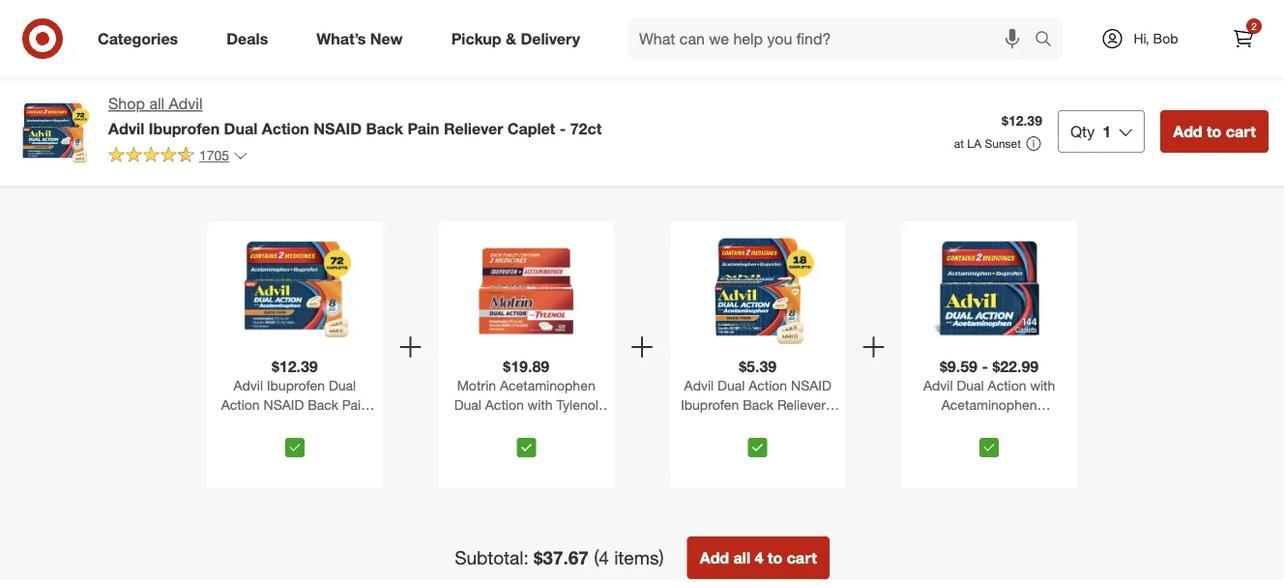 Task type: locate. For each thing, give the bounding box(es) containing it.
72ct
[[570, 119, 602, 138], [334, 416, 360, 433]]

0 horizontal spatial pain
[[342, 396, 368, 413]]

action
[[262, 119, 309, 138], [749, 377, 787, 394], [221, 396, 260, 413], [485, 396, 524, 413]]

1 horizontal spatial caplet
[[508, 119, 555, 138]]

caplet
[[508, 119, 555, 138], [281, 416, 321, 433]]

ibuprofen
[[149, 119, 220, 138], [267, 377, 325, 394], [681, 396, 739, 413]]

cart
[[1226, 122, 1256, 141], [787, 548, 817, 567]]

sunset
[[985, 136, 1021, 151]]

with
[[528, 396, 553, 413]]

0 horizontal spatial cart
[[787, 548, 817, 567]]

dual inside shop all advil advil ibuprofen dual action nsaid back pain reliever caplet - 72ct
[[224, 119, 258, 138]]

1 vertical spatial caplet
[[281, 416, 321, 433]]

reliever inside $5.39 advil dual action nsaid ibuprofen back reliever - 18ct
[[777, 396, 826, 413]]

0 vertical spatial pain
[[408, 119, 440, 138]]

pain inside $19.89 motrin acetaminophen dual action with tylenol pain reliever - 120ct
[[464, 416, 490, 433]]

0 horizontal spatial back
[[308, 396, 338, 413]]

dual
[[224, 119, 258, 138], [329, 377, 356, 394], [718, 377, 745, 394], [454, 396, 482, 413]]

advil
[[169, 94, 203, 113], [108, 119, 144, 138], [234, 377, 263, 394], [684, 377, 714, 394]]

add left 4
[[700, 548, 729, 567]]

0 vertical spatial nsaid
[[314, 119, 362, 138]]

2 vertical spatial ibuprofen
[[681, 396, 739, 413]]

0 vertical spatial ibuprofen
[[149, 119, 220, 138]]

advil ibuprofen dual action nsaid back pain reliever caplet - 72ct link
[[211, 376, 379, 433]]

add for add all 4 to cart
[[700, 548, 729, 567]]

1 vertical spatial all
[[734, 548, 750, 567]]

items)
[[614, 547, 664, 569]]

2 horizontal spatial ibuprofen
[[681, 396, 739, 413]]

0 horizontal spatial $12.39
[[272, 357, 318, 376]]

dual inside $5.39 advil dual action nsaid ibuprofen back reliever - 18ct
[[718, 377, 745, 394]]

qty 1
[[1070, 122, 1111, 141]]

1 vertical spatial pain
[[342, 396, 368, 413]]

None checkbox
[[748, 438, 768, 457], [980, 438, 999, 457], [748, 438, 768, 457], [980, 438, 999, 457]]

back
[[366, 119, 403, 138], [308, 396, 338, 413], [743, 396, 774, 413]]

cart inside "button"
[[787, 548, 817, 567]]

add
[[1173, 122, 1203, 141], [700, 548, 729, 567]]

1 horizontal spatial pain
[[408, 119, 440, 138]]

add inside add all 4 to cart "button"
[[700, 548, 729, 567]]

2 vertical spatial pain
[[464, 416, 490, 433]]

0 horizontal spatial ibuprofen
[[149, 119, 220, 138]]

1 horizontal spatial ibuprofen
[[267, 377, 325, 394]]

$12.39 for $12.39
[[1002, 112, 1042, 129]]

at
[[954, 136, 964, 151]]

advil inside $5.39 advil dual action nsaid ibuprofen back reliever - 18ct
[[684, 377, 714, 394]]

1 horizontal spatial back
[[366, 119, 403, 138]]

0 vertical spatial 72ct
[[570, 119, 602, 138]]

pain
[[408, 119, 440, 138], [342, 396, 368, 413], [464, 416, 490, 433]]

0 horizontal spatial caplet
[[281, 416, 321, 433]]

to inside add all 4 to cart "button"
[[768, 548, 783, 567]]

1 horizontal spatial add
[[1173, 122, 1203, 141]]

1 vertical spatial nsaid
[[791, 377, 832, 394]]

all inside "button"
[[734, 548, 750, 567]]

action inside $5.39 advil dual action nsaid ibuprofen back reliever - 18ct
[[749, 377, 787, 394]]

1 horizontal spatial cart
[[1226, 122, 1256, 141]]

1 horizontal spatial to
[[1207, 122, 1222, 141]]

72ct inside "$12.39 advil ibuprofen dual action nsaid back pain reliever caplet - 72ct"
[[334, 416, 360, 433]]

ibuprofen inside shop all advil advil ibuprofen dual action nsaid back pain reliever caplet - 72ct
[[149, 119, 220, 138]]

all for shop
[[149, 94, 164, 113]]

all inside shop all advil advil ibuprofen dual action nsaid back pain reliever caplet - 72ct
[[149, 94, 164, 113]]

4
[[755, 548, 763, 567]]

120ct
[[555, 416, 589, 433]]

0 horizontal spatial nsaid
[[263, 396, 304, 413]]

all left 4
[[734, 548, 750, 567]]

cart down 2 "link" on the right of page
[[1226, 122, 1256, 141]]

all
[[149, 94, 164, 113], [734, 548, 750, 567]]

back inside $5.39 advil dual action nsaid ibuprofen back reliever - 18ct
[[743, 396, 774, 413]]

1 horizontal spatial nsaid
[[314, 119, 362, 138]]

advil dual action nsaid ibuprofen back reliever - 18ct image
[[696, 225, 820, 349]]

0 horizontal spatial all
[[149, 94, 164, 113]]

caplet inside "$12.39 advil ibuprofen dual action nsaid back pain reliever caplet - 72ct"
[[281, 416, 321, 433]]

1 horizontal spatial all
[[734, 548, 750, 567]]

delivery
[[521, 29, 580, 48]]

2 link
[[1222, 17, 1265, 60]]

pain for $19.89
[[464, 416, 490, 433]]

0 vertical spatial caplet
[[508, 119, 555, 138]]

0 vertical spatial $12.39
[[1002, 112, 1042, 129]]

2 horizontal spatial back
[[743, 396, 774, 413]]

search
[[1026, 31, 1073, 50]]

ibuprofen inside "$12.39 advil ibuprofen dual action nsaid back pain reliever caplet - 72ct"
[[267, 377, 325, 394]]

2 horizontal spatial pain
[[464, 416, 490, 433]]

motrin
[[457, 377, 496, 394]]

1 vertical spatial $12.39
[[272, 357, 318, 376]]

$12.39 up sunset
[[1002, 112, 1042, 129]]

back inside "$12.39 advil ibuprofen dual action nsaid back pain reliever caplet - 72ct"
[[308, 396, 338, 413]]

2 horizontal spatial nsaid
[[791, 377, 832, 394]]

1705 link
[[108, 146, 249, 168]]

reliever
[[444, 119, 503, 138], [777, 396, 826, 413], [229, 416, 278, 433], [494, 416, 542, 433]]

1
[[1103, 122, 1111, 141]]

to
[[1207, 122, 1222, 141], [768, 548, 783, 567]]

reliever inside "$12.39 advil ibuprofen dual action nsaid back pain reliever caplet - 72ct"
[[229, 416, 278, 433]]

bob
[[1153, 30, 1178, 47]]

-
[[560, 119, 566, 138], [982, 357, 988, 376], [830, 396, 835, 413], [325, 416, 330, 433], [546, 416, 551, 433]]

all right shop
[[149, 94, 164, 113]]

0 vertical spatial cart
[[1226, 122, 1256, 141]]

reliever inside shop all advil advil ibuprofen dual action nsaid back pain reliever caplet - 72ct
[[444, 119, 503, 138]]

advil inside "$12.39 advil ibuprofen dual action nsaid back pain reliever caplet - 72ct"
[[234, 377, 263, 394]]

1 horizontal spatial 72ct
[[570, 119, 602, 138]]

nsaid
[[314, 119, 362, 138], [791, 377, 832, 394], [263, 396, 304, 413]]

$12.39
[[1002, 112, 1042, 129], [272, 357, 318, 376]]

1 vertical spatial add
[[700, 548, 729, 567]]

0 horizontal spatial add
[[700, 548, 729, 567]]

0 vertical spatial all
[[149, 94, 164, 113]]

0 horizontal spatial to
[[768, 548, 783, 567]]

reliever inside $19.89 motrin acetaminophen dual action with tylenol pain reliever - 120ct
[[494, 416, 542, 433]]

add right 1
[[1173, 122, 1203, 141]]

0 vertical spatial to
[[1207, 122, 1222, 141]]

pain inside "$12.39 advil ibuprofen dual action nsaid back pain reliever caplet - 72ct"
[[342, 396, 368, 413]]

18ct
[[745, 416, 771, 433]]

2 vertical spatial nsaid
[[263, 396, 304, 413]]

- inside $19.89 motrin acetaminophen dual action with tylenol pain reliever - 120ct
[[546, 416, 551, 433]]

subtotal:
[[455, 547, 529, 569]]

0 horizontal spatial 72ct
[[334, 416, 360, 433]]

cart right 4
[[787, 548, 817, 567]]

qty
[[1070, 122, 1095, 141]]

1 vertical spatial cart
[[787, 548, 817, 567]]

what's
[[316, 29, 366, 48]]

nsaid inside "$12.39 advil ibuprofen dual action nsaid back pain reliever caplet - 72ct"
[[263, 396, 304, 413]]

None checkbox
[[285, 438, 304, 457], [517, 438, 536, 457], [285, 438, 304, 457], [517, 438, 536, 457]]

shop all advil advil ibuprofen dual action nsaid back pain reliever caplet - 72ct
[[108, 94, 602, 138]]

$12.39 inside "$12.39 advil ibuprofen dual action nsaid back pain reliever caplet - 72ct"
[[272, 357, 318, 376]]

search button
[[1026, 17, 1073, 64]]

0 vertical spatial add
[[1173, 122, 1203, 141]]

dual inside $19.89 motrin acetaminophen dual action with tylenol pain reliever - 120ct
[[454, 396, 482, 413]]

dual inside "$12.39 advil ibuprofen dual action nsaid back pain reliever caplet - 72ct"
[[329, 377, 356, 394]]

pain inside shop all advil advil ibuprofen dual action nsaid back pain reliever caplet - 72ct
[[408, 119, 440, 138]]

$12.39 up advil ibuprofen dual action nsaid back pain reliever caplet - 72ct link
[[272, 357, 318, 376]]

- inside "$12.39 advil ibuprofen dual action nsaid back pain reliever caplet - 72ct"
[[325, 416, 330, 433]]

1 vertical spatial 72ct
[[334, 416, 360, 433]]

cart inside button
[[1226, 122, 1256, 141]]

add inside add to cart button
[[1173, 122, 1203, 141]]

- inside $5.39 advil dual action nsaid ibuprofen back reliever - 18ct
[[830, 396, 835, 413]]

action inside "$12.39 advil ibuprofen dual action nsaid back pain reliever caplet - 72ct"
[[221, 396, 260, 413]]

1 vertical spatial ibuprofen
[[267, 377, 325, 394]]

add to cart button
[[1161, 110, 1269, 153]]

1 vertical spatial to
[[768, 548, 783, 567]]

1 horizontal spatial $12.39
[[1002, 112, 1042, 129]]



Task type: describe. For each thing, give the bounding box(es) containing it.
pickup & delivery link
[[435, 17, 604, 60]]

$19.89
[[503, 357, 549, 376]]

advil ibuprofen dual action nsaid back pain reliever caplet - 72ct image
[[233, 225, 357, 349]]

$5.39 advil dual action nsaid ibuprofen back reliever - 18ct
[[681, 357, 835, 433]]

categories link
[[81, 17, 202, 60]]

back for $12.39
[[308, 396, 338, 413]]

what's new link
[[300, 17, 427, 60]]

deals
[[227, 29, 268, 48]]

$19.89 motrin acetaminophen dual action with tylenol pain reliever - 120ct
[[454, 357, 599, 433]]

action inside $19.89 motrin acetaminophen dual action with tylenol pain reliever - 120ct
[[485, 396, 524, 413]]

to inside add to cart button
[[1207, 122, 1222, 141]]

advil dual action nsaid ibuprofen back reliever - 18ct link
[[674, 376, 842, 433]]

add to cart
[[1173, 122, 1256, 141]]

add all 4 to cart
[[700, 548, 817, 567]]

back inside shop all advil advil ibuprofen dual action nsaid back pain reliever caplet - 72ct
[[366, 119, 403, 138]]

at la sunset
[[954, 136, 1021, 151]]

What can we help you find? suggestions appear below search field
[[628, 17, 1040, 60]]

$5.39
[[739, 357, 777, 376]]

new
[[370, 29, 403, 48]]

hi,
[[1134, 30, 1150, 47]]

ibuprofen inside $5.39 advil dual action nsaid ibuprofen back reliever - 18ct
[[681, 396, 739, 413]]

back for $5.39
[[743, 396, 774, 413]]

pickup & delivery
[[451, 29, 580, 48]]

nsaid inside shop all advil advil ibuprofen dual action nsaid back pain reliever caplet - 72ct
[[314, 119, 362, 138]]

1705
[[199, 147, 229, 164]]

advil dual action with acetaminophen combination of 250mg ibuprofen and 500mg acetaminophen coated caplets image
[[928, 225, 1051, 349]]

la
[[967, 136, 982, 151]]

tylenol
[[556, 396, 599, 413]]

&
[[506, 29, 516, 48]]

motrin acetaminophen dual action with tylenol pain reliever - 120ct link
[[442, 376, 610, 433]]

caplet inside shop all advil advil ibuprofen dual action nsaid back pain reliever caplet - 72ct
[[508, 119, 555, 138]]

pickup
[[451, 29, 501, 48]]

$9.59 - $22.99
[[940, 357, 1039, 376]]

pain for $12.39
[[342, 396, 368, 413]]

72ct inside shop all advil advil ibuprofen dual action nsaid back pain reliever caplet - 72ct
[[570, 119, 602, 138]]

image of advil ibuprofen dual action nsaid back pain reliever caplet - 72ct image
[[15, 93, 93, 170]]

$12.39 advil ibuprofen dual action nsaid back pain reliever caplet - 72ct
[[221, 357, 368, 433]]

hi, bob
[[1134, 30, 1178, 47]]

$37.67
[[534, 547, 589, 569]]

action inside shop all advil advil ibuprofen dual action nsaid back pain reliever caplet - 72ct
[[262, 119, 309, 138]]

add all 4 to cart button
[[687, 537, 830, 579]]

nsaid inside $5.39 advil dual action nsaid ibuprofen back reliever - 18ct
[[791, 377, 832, 394]]

what's new
[[316, 29, 403, 48]]

$22.99
[[993, 357, 1039, 376]]

$12.39 for $12.39 advil ibuprofen dual action nsaid back pain reliever caplet - 72ct
[[272, 357, 318, 376]]

all for add
[[734, 548, 750, 567]]

subtotal: $37.67 (4 items)
[[455, 547, 664, 569]]

shop
[[108, 94, 145, 113]]

motrin acetaminophen dual action with tylenol pain reliever - 120ct image
[[464, 225, 588, 349]]

acetaminophen
[[500, 377, 595, 394]]

deals link
[[210, 17, 292, 60]]

$9.59
[[940, 357, 978, 376]]

categories
[[98, 29, 178, 48]]

(4
[[594, 547, 609, 569]]

2
[[1252, 20, 1257, 32]]

add for add to cart
[[1173, 122, 1203, 141]]

- inside shop all advil advil ibuprofen dual action nsaid back pain reliever caplet - 72ct
[[560, 119, 566, 138]]



Task type: vqa. For each thing, say whether or not it's contained in the screenshot.
$16.50 When purchased online Buy 4 get $5 Target GiftCard on beauty & personal care Free
no



